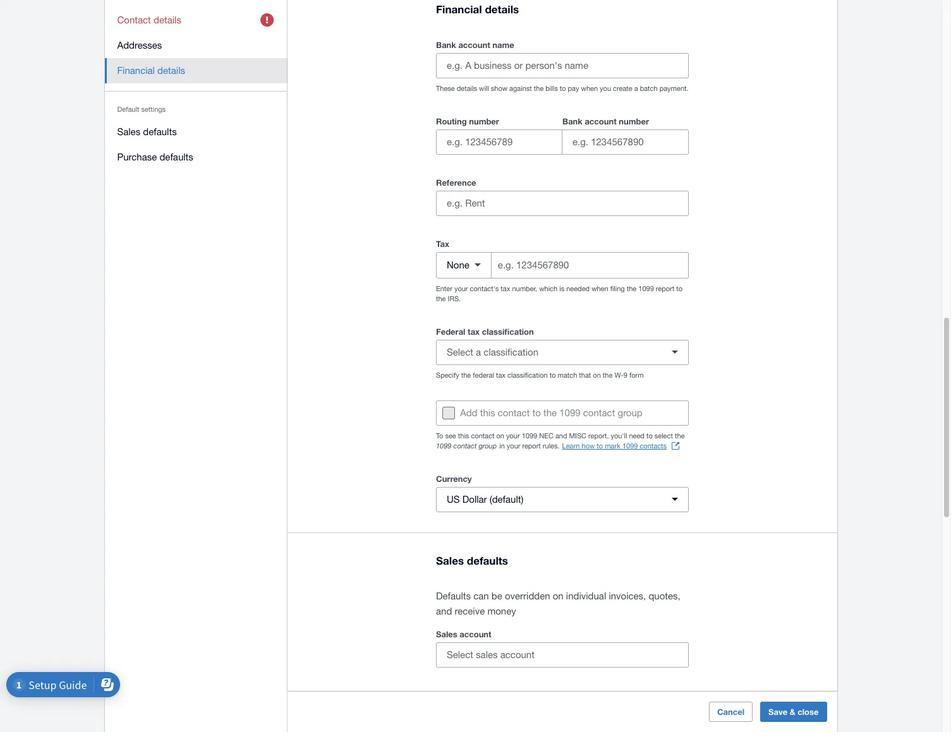 Task type: vqa. For each thing, say whether or not it's contained in the screenshot.
Show/hide
no



Task type: describe. For each thing, give the bounding box(es) containing it.
Tax text field
[[497, 253, 688, 277]]

can
[[473, 591, 489, 602]]

filing
[[610, 285, 625, 292]]

to up the contacts
[[646, 432, 653, 440]]

report inside the 'to see this contact on your 1099 nec and misc report, you'll need to select the 1099 contact group in your report rules. learn how to mark 1099 contacts'
[[522, 442, 541, 450]]

2 number from the left
[[619, 116, 649, 126]]

1 vertical spatial your
[[506, 432, 520, 440]]

us dollar (default)
[[447, 494, 523, 505]]

reference group
[[436, 175, 689, 216]]

invoice due date group
[[436, 704, 499, 729]]

specify
[[436, 371, 459, 379]]

financial details link
[[105, 58, 288, 83]]

0 vertical spatial sales
[[118, 126, 141, 137]]

tax for tax
[[501, 285, 510, 292]]

the left w-
[[603, 371, 613, 379]]

1099 down to at the left bottom
[[436, 442, 452, 450]]

1 vertical spatial sales defaults
[[436, 554, 508, 567]]

group containing routing number
[[436, 114, 689, 155]]

need
[[629, 432, 645, 440]]

defaults for sales defaults link
[[143, 126, 177, 137]]

add this contact to the 1099 contact group
[[460, 407, 643, 418]]

details left will
[[457, 84, 477, 92]]

the up nec
[[543, 407, 557, 418]]

the down enter
[[436, 295, 446, 302]]

select
[[655, 432, 673, 440]]

tax for federal tax classification
[[496, 371, 506, 379]]

rules.
[[543, 442, 560, 450]]

contact up report,
[[583, 407, 615, 418]]

1 vertical spatial sales
[[436, 554, 464, 567]]

select a classification button
[[436, 340, 689, 365]]

contact details
[[118, 15, 182, 25]]

contact's
[[470, 285, 499, 292]]

form
[[629, 371, 644, 379]]

addresses link
[[105, 33, 288, 58]]

0 vertical spatial a
[[634, 84, 638, 92]]

1 vertical spatial tax
[[468, 326, 480, 337]]

you
[[600, 84, 611, 92]]

to
[[436, 432, 443, 440]]

&
[[790, 707, 796, 717]]

the right filing
[[627, 285, 637, 292]]

enter
[[436, 285, 452, 292]]

in
[[499, 442, 505, 450]]

save & close
[[769, 707, 819, 717]]

purchase
[[118, 152, 157, 162]]

number,
[[512, 285, 537, 292]]

1099 left nec
[[522, 432, 537, 440]]

default
[[118, 106, 140, 113]]

account for name
[[458, 40, 490, 50]]

bank account name
[[436, 40, 514, 50]]

your inside the enter your contact's tax number, which is needed when filing the 1099 report to the irs.
[[454, 285, 468, 292]]

contact down add
[[471, 432, 494, 440]]

close
[[798, 707, 819, 717]]

payment.
[[660, 84, 689, 92]]

to down report,
[[597, 442, 603, 450]]

defaults can be overridden on individual invoices, quotes, and receive money
[[436, 591, 680, 617]]

2 vertical spatial account
[[460, 629, 491, 639]]

when inside the enter your contact's tax number, which is needed when filing the 1099 report to the irs.
[[592, 285, 608, 292]]

the inside the 'to see this contact on your 1099 nec and misc report, you'll need to select the 1099 contact group in your report rules. learn how to mark 1099 contacts'
[[675, 432, 685, 440]]

classification for federal tax classification
[[482, 326, 534, 337]]

bills
[[546, 84, 558, 92]]

match
[[558, 371, 577, 379]]

quotes,
[[649, 591, 680, 602]]

add
[[460, 407, 477, 418]]

these details will show against the bills to pay when you create a batch payment.
[[436, 84, 689, 92]]

on for money
[[553, 591, 564, 602]]

the left federal
[[461, 371, 471, 379]]

cancel
[[718, 707, 745, 717]]

addresses
[[118, 40, 162, 51]]

and for receive
[[436, 606, 452, 617]]

0 vertical spatial financial details
[[436, 2, 519, 16]]

money
[[487, 606, 516, 617]]

(default)
[[490, 494, 523, 505]]

1099 down need
[[622, 442, 638, 450]]

on for report,
[[496, 432, 504, 440]]

enter your contact's tax number, which is needed when filing the 1099 report to the irs.
[[436, 285, 682, 302]]

which
[[539, 285, 557, 292]]

defaults
[[436, 591, 471, 602]]

none
[[447, 260, 469, 271]]

report inside the enter your contact's tax number, which is needed when filing the 1099 report to the irs.
[[656, 285, 674, 292]]

1099 up the misc
[[559, 407, 581, 418]]

sales defaults link
[[105, 119, 288, 145]]

be
[[492, 591, 502, 602]]

the left bills
[[534, 84, 544, 92]]

to left pay
[[560, 84, 566, 92]]

you'll
[[611, 432, 627, 440]]

account for number
[[585, 116, 617, 126]]

dollar
[[462, 494, 487, 505]]

irs.
[[448, 295, 461, 302]]

how
[[582, 442, 595, 450]]

0 horizontal spatial sales defaults
[[118, 126, 177, 137]]

federal
[[473, 371, 494, 379]]

specify the federal tax classification to match that on the w-9 form
[[436, 371, 644, 379]]

save & close button
[[761, 702, 827, 722]]

save
[[769, 707, 788, 717]]

learn how to mark 1099 contacts link
[[562, 441, 679, 451]]

misc
[[569, 432, 586, 440]]

learn
[[562, 442, 580, 450]]

needed
[[566, 285, 590, 292]]

to inside the enter your contact's tax number, which is needed when filing the 1099 report to the irs.
[[676, 285, 682, 292]]

report,
[[588, 432, 609, 440]]

Sales account field
[[437, 643, 688, 667]]

will
[[479, 84, 489, 92]]

group inside the 'to see this contact on your 1099 nec and misc report, you'll need to select the 1099 contact group in your report rules. learn how to mark 1099 contacts'
[[479, 442, 497, 450]]

federal
[[436, 326, 465, 337]]

Bank account number field
[[562, 130, 688, 154]]

financial inside financial details link
[[118, 65, 155, 76]]

and for misc
[[555, 432, 567, 440]]



Task type: locate. For each thing, give the bounding box(es) containing it.
1 horizontal spatial sales defaults
[[436, 554, 508, 567]]

1 vertical spatial on
[[496, 432, 504, 440]]

contact down see
[[453, 442, 477, 450]]

nec
[[539, 432, 553, 440]]

1 number from the left
[[469, 116, 499, 126]]

0 horizontal spatial bank
[[436, 40, 456, 50]]

contact
[[118, 15, 151, 25]]

0 vertical spatial tax
[[501, 285, 510, 292]]

to see this contact on your 1099 nec and misc report, you'll need to select the 1099 contact group in your report rules. learn how to mark 1099 contacts
[[436, 432, 685, 450]]

0 vertical spatial and
[[555, 432, 567, 440]]

routing
[[436, 116, 467, 126]]

0 vertical spatial on
[[593, 371, 601, 379]]

9
[[624, 371, 627, 379]]

details inside contact details link
[[154, 15, 182, 25]]

0 vertical spatial your
[[454, 285, 468, 292]]

sales defaults down default settings
[[118, 126, 177, 137]]

on up in
[[496, 432, 504, 440]]

1 vertical spatial when
[[592, 285, 608, 292]]

to left match
[[550, 371, 556, 379]]

defaults
[[143, 126, 177, 137], [160, 152, 194, 162], [467, 554, 508, 567]]

2 vertical spatial your
[[507, 442, 520, 450]]

classification
[[482, 326, 534, 337], [484, 347, 538, 358], [507, 371, 548, 379]]

sales defaults
[[118, 126, 177, 137], [436, 554, 508, 567]]

due
[[466, 691, 481, 701]]

create
[[613, 84, 632, 92]]

currency
[[436, 474, 472, 484]]

is
[[559, 285, 564, 292]]

0 vertical spatial report
[[656, 285, 674, 292]]

federal tax classification
[[436, 326, 534, 337]]

1 vertical spatial and
[[436, 606, 452, 617]]

invoices,
[[609, 591, 646, 602]]

to right filing
[[676, 285, 682, 292]]

menu containing contact details
[[105, 0, 288, 178]]

us
[[447, 494, 460, 505]]

contact up in
[[498, 407, 530, 418]]

and up learn
[[555, 432, 567, 440]]

a left the batch
[[634, 84, 638, 92]]

0 horizontal spatial and
[[436, 606, 452, 617]]

0 vertical spatial classification
[[482, 326, 534, 337]]

Routing number field
[[437, 130, 562, 154]]

1 vertical spatial classification
[[484, 347, 538, 358]]

the right select
[[675, 432, 685, 440]]

sales
[[118, 126, 141, 137], [436, 554, 464, 567], [436, 629, 457, 639]]

group
[[436, 114, 689, 155]]

number up routing number field
[[469, 116, 499, 126]]

select a classification
[[447, 347, 538, 358]]

1 vertical spatial defaults
[[160, 152, 194, 162]]

1 horizontal spatial number
[[619, 116, 649, 126]]

1 horizontal spatial this
[[480, 407, 495, 418]]

your left nec
[[506, 432, 520, 440]]

overridden
[[505, 591, 550, 602]]

sales up defaults
[[436, 554, 464, 567]]

1 horizontal spatial financial
[[436, 2, 482, 16]]

0 horizontal spatial financial
[[118, 65, 155, 76]]

and inside defaults can be overridden on individual invoices, quotes, and receive money
[[436, 606, 452, 617]]

financial details up the "bank account name"
[[436, 2, 519, 16]]

2 vertical spatial classification
[[507, 371, 548, 379]]

Bank account name field
[[437, 53, 688, 78]]

0 horizontal spatial report
[[522, 442, 541, 450]]

purchase defaults
[[118, 152, 194, 162]]

defaults up can
[[467, 554, 508, 567]]

defaults down sales defaults link
[[160, 152, 194, 162]]

classification inside 'popup button'
[[484, 347, 538, 358]]

0 horizontal spatial on
[[496, 432, 504, 440]]

a inside 'popup button'
[[476, 347, 481, 358]]

bank down pay
[[562, 116, 583, 126]]

account up "bank account number" field
[[585, 116, 617, 126]]

1 vertical spatial a
[[476, 347, 481, 358]]

bank
[[436, 40, 456, 50], [562, 116, 583, 126]]

on inside defaults can be overridden on individual invoices, quotes, and receive money
[[553, 591, 564, 602]]

report down nec
[[522, 442, 541, 450]]

a
[[634, 84, 638, 92], [476, 347, 481, 358]]

this inside the 'to see this contact on your 1099 nec and misc report, you'll need to select the 1099 contact group in your report rules. learn how to mark 1099 contacts'
[[458, 432, 469, 440]]

classification down federal tax classification
[[484, 347, 538, 358]]

1 vertical spatial this
[[458, 432, 469, 440]]

to up nec
[[532, 407, 541, 418]]

0 horizontal spatial group
[[479, 442, 497, 450]]

on right that on the bottom of the page
[[593, 371, 601, 379]]

group
[[618, 407, 643, 418], [479, 442, 497, 450]]

report
[[656, 285, 674, 292], [522, 442, 541, 450]]

0 horizontal spatial a
[[476, 347, 481, 358]]

tax
[[501, 285, 510, 292], [468, 326, 480, 337], [496, 371, 506, 379]]

group up need
[[618, 407, 643, 418]]

name
[[492, 40, 514, 50]]

routing number
[[436, 116, 499, 126]]

pay
[[568, 84, 579, 92]]

that
[[579, 371, 591, 379]]

Reference field
[[437, 191, 688, 215]]

reference
[[436, 177, 476, 187]]

details
[[485, 2, 519, 16], [154, 15, 182, 25], [158, 65, 185, 76], [457, 84, 477, 92]]

account down receive
[[460, 629, 491, 639]]

bank for bank account name
[[436, 40, 456, 50]]

classification left match
[[507, 371, 548, 379]]

receive
[[455, 606, 485, 617]]

financial
[[436, 2, 482, 16], [118, 65, 155, 76]]

1 horizontal spatial group
[[618, 407, 643, 418]]

menu
[[105, 0, 288, 178]]

your up 'irs.'
[[454, 285, 468, 292]]

2 vertical spatial on
[[553, 591, 564, 602]]

2 vertical spatial defaults
[[467, 554, 508, 567]]

classification up select a classification at the top of the page
[[482, 326, 534, 337]]

1 horizontal spatial financial details
[[436, 2, 519, 16]]

0 vertical spatial financial
[[436, 2, 482, 16]]

sales down receive
[[436, 629, 457, 639]]

default settings
[[118, 106, 166, 113]]

financial down addresses
[[118, 65, 155, 76]]

w-
[[614, 371, 624, 379]]

1 vertical spatial financial
[[118, 65, 155, 76]]

1 horizontal spatial bank
[[562, 116, 583, 126]]

1 vertical spatial report
[[522, 442, 541, 450]]

account
[[458, 40, 490, 50], [585, 116, 617, 126], [460, 629, 491, 639]]

batch
[[640, 84, 658, 92]]

details inside financial details link
[[158, 65, 185, 76]]

details right contact
[[154, 15, 182, 25]]

mark
[[605, 442, 620, 450]]

0 horizontal spatial this
[[458, 432, 469, 440]]

on left individual
[[553, 591, 564, 602]]

account left name
[[458, 40, 490, 50]]

2 vertical spatial tax
[[496, 371, 506, 379]]

contacts
[[640, 442, 667, 450]]

invoice due date
[[436, 691, 501, 701]]

account inside group
[[585, 116, 617, 126]]

contact details link
[[105, 8, 288, 33]]

none button
[[437, 253, 492, 278]]

2 vertical spatial sales
[[436, 629, 457, 639]]

number up "bank account number" field
[[619, 116, 649, 126]]

against
[[509, 84, 532, 92]]

1 horizontal spatial report
[[656, 285, 674, 292]]

1099 right filing
[[638, 285, 654, 292]]

individual
[[566, 591, 606, 602]]

tax inside the enter your contact's tax number, which is needed when filing the 1099 report to the irs.
[[501, 285, 510, 292]]

number
[[469, 116, 499, 126], [619, 116, 649, 126]]

invoice
[[436, 691, 464, 701]]

your
[[454, 285, 468, 292], [506, 432, 520, 440], [507, 442, 520, 450]]

this right see
[[458, 432, 469, 440]]

defaults for purchase defaults link
[[160, 152, 194, 162]]

and
[[555, 432, 567, 440], [436, 606, 452, 617]]

1099
[[638, 285, 654, 292], [559, 407, 581, 418], [522, 432, 537, 440], [436, 442, 452, 450], [622, 442, 638, 450]]

show
[[491, 84, 507, 92]]

0 vertical spatial bank
[[436, 40, 456, 50]]

cancel button
[[709, 702, 753, 722]]

financial up the "bank account name"
[[436, 2, 482, 16]]

group left in
[[479, 442, 497, 450]]

see
[[445, 432, 456, 440]]

financial details inside financial details link
[[118, 65, 185, 76]]

when
[[581, 84, 598, 92], [592, 285, 608, 292]]

details down addresses link
[[158, 65, 185, 76]]

select
[[447, 347, 473, 358]]

1 vertical spatial account
[[585, 116, 617, 126]]

0 vertical spatial account
[[458, 40, 490, 50]]

settings
[[141, 106, 166, 113]]

0 horizontal spatial financial details
[[118, 65, 185, 76]]

0 vertical spatial when
[[581, 84, 598, 92]]

and inside the 'to see this contact on your 1099 nec and misc report, you'll need to select the 1099 contact group in your report rules. learn how to mark 1099 contacts'
[[555, 432, 567, 440]]

sales down default
[[118, 126, 141, 137]]

1 vertical spatial financial details
[[118, 65, 185, 76]]

purchase defaults link
[[105, 145, 288, 170]]

the
[[534, 84, 544, 92], [627, 285, 637, 292], [436, 295, 446, 302], [461, 371, 471, 379], [603, 371, 613, 379], [543, 407, 557, 418], [675, 432, 685, 440]]

these
[[436, 84, 455, 92]]

tax
[[436, 239, 449, 249]]

defaults down the settings
[[143, 126, 177, 137]]

bank inside group
[[562, 116, 583, 126]]

1 horizontal spatial a
[[634, 84, 638, 92]]

0 vertical spatial group
[[618, 407, 643, 418]]

1 vertical spatial bank
[[562, 116, 583, 126]]

details up name
[[485, 2, 519, 16]]

bank up these
[[436, 40, 456, 50]]

0 horizontal spatial number
[[469, 116, 499, 126]]

sales account
[[436, 629, 491, 639]]

classification for select a classification
[[484, 347, 538, 358]]

0 vertical spatial defaults
[[143, 126, 177, 137]]

when left 'you' on the top right of page
[[581, 84, 598, 92]]

0 vertical spatial sales defaults
[[118, 126, 177, 137]]

report right filing
[[656, 285, 674, 292]]

bank account number
[[562, 116, 649, 126]]

0 vertical spatial this
[[480, 407, 495, 418]]

contact
[[498, 407, 530, 418], [583, 407, 615, 418], [471, 432, 494, 440], [453, 442, 477, 450]]

1 horizontal spatial and
[[555, 432, 567, 440]]

1 vertical spatial group
[[479, 442, 497, 450]]

bank for bank account number
[[562, 116, 583, 126]]

this right add
[[480, 407, 495, 418]]

sales defaults up can
[[436, 554, 508, 567]]

when left filing
[[592, 285, 608, 292]]

to
[[560, 84, 566, 92], [676, 285, 682, 292], [550, 371, 556, 379], [532, 407, 541, 418], [646, 432, 653, 440], [597, 442, 603, 450]]

financial details down addresses
[[118, 65, 185, 76]]

2 horizontal spatial on
[[593, 371, 601, 379]]

and down defaults
[[436, 606, 452, 617]]

on inside the 'to see this contact on your 1099 nec and misc report, you'll need to select the 1099 contact group in your report rules. learn how to mark 1099 contacts'
[[496, 432, 504, 440]]

1099 inside the enter your contact's tax number, which is needed when filing the 1099 report to the irs.
[[638, 285, 654, 292]]

date
[[483, 691, 501, 701]]

a right "select"
[[476, 347, 481, 358]]

1 horizontal spatial on
[[553, 591, 564, 602]]

your right in
[[507, 442, 520, 450]]



